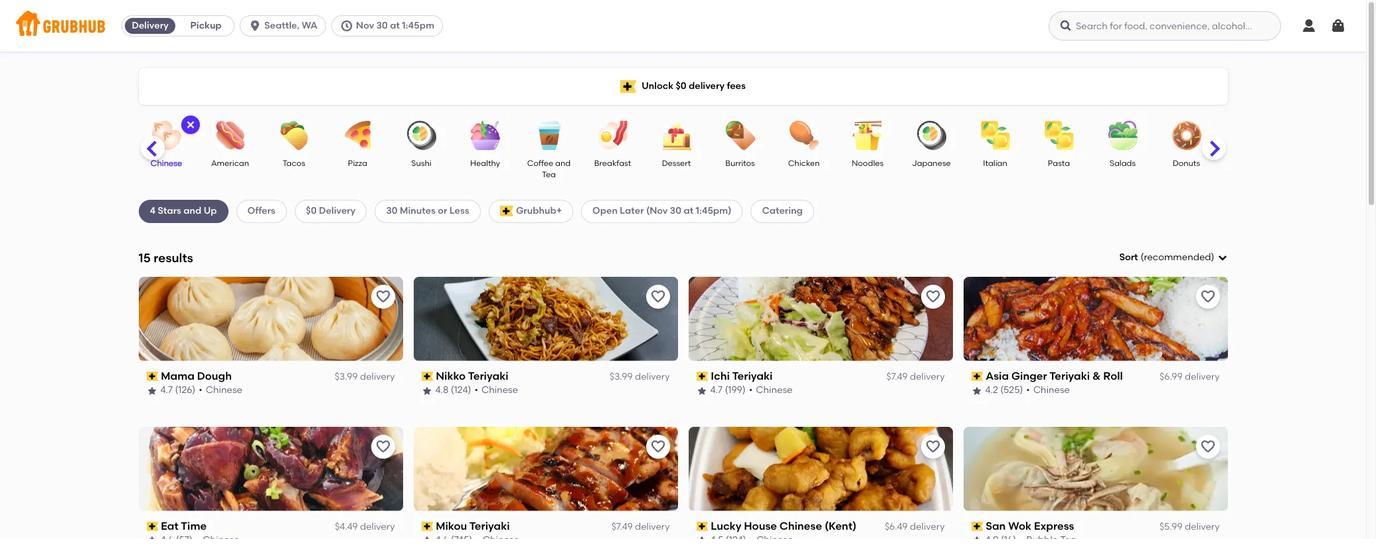 Task type: describe. For each thing, give the bounding box(es) containing it.
chinese left '(kent)' in the bottom right of the page
[[780, 520, 823, 533]]

delivery for lucky house chinese (kent)
[[910, 522, 945, 533]]

$0 delivery
[[306, 206, 356, 217]]

(199)
[[725, 385, 746, 396]]

$3.99 for dough
[[335, 372, 358, 383]]

delivery for ichi teriyaki
[[910, 372, 945, 383]]

$3.99 delivery for mama dough
[[335, 372, 395, 383]]

$6.99 delivery
[[1160, 372, 1220, 383]]

pickup
[[190, 20, 222, 31]]

seattle, wa button
[[240, 15, 332, 37]]

4.8 (124)
[[436, 385, 471, 396]]

save this restaurant image for express
[[1200, 439, 1216, 455]]

mama
[[161, 370, 195, 383]]

2 horizontal spatial svg image
[[1331, 18, 1347, 34]]

japanese image
[[909, 121, 955, 150]]

less
[[450, 206, 470, 217]]

subscription pass image for eat time
[[147, 522, 158, 532]]

$7.49 delivery for ichi teriyaki
[[887, 372, 945, 383]]

star icon image for asia
[[972, 386, 982, 396]]

4.2 (525)
[[986, 385, 1024, 396]]

house
[[744, 520, 777, 533]]

chinese down chinese image
[[151, 159, 182, 168]]

$3.99 for teriyaki
[[610, 372, 633, 383]]

nikko teriyaki
[[436, 370, 509, 383]]

breakfast image
[[590, 121, 636, 150]]

subscription pass image for lucky house chinese (kent)
[[697, 522, 708, 532]]

stars
[[158, 206, 181, 217]]

seattle, wa
[[265, 20, 318, 31]]

healthy
[[470, 159, 500, 168]]

later
[[620, 206, 644, 217]]

save this restaurant button for san wok express
[[1196, 435, 1220, 459]]

• chinese for nikko teriyaki
[[475, 385, 518, 396]]

pickup button
[[178, 15, 234, 37]]

delivery for mikou teriyaki
[[635, 522, 670, 533]]

$4.49 delivery
[[335, 522, 395, 533]]

unlock
[[642, 80, 674, 92]]

coffee and tea
[[527, 159, 571, 180]]

pasta
[[1048, 159, 1071, 168]]

asia ginger teriyaki & roll logo image
[[964, 277, 1228, 361]]

(
[[1141, 252, 1145, 263]]

teriyaki for mikou teriyaki
[[470, 520, 510, 533]]

1 horizontal spatial svg image
[[1302, 18, 1318, 34]]

lucky
[[711, 520, 742, 533]]

san
[[986, 520, 1006, 533]]

grubhub plus flag logo image for grubhub+
[[500, 206, 514, 217]]

teriyaki left the "&"
[[1050, 370, 1091, 383]]

4.7 (126)
[[160, 385, 196, 396]]

subscription pass image for nikko teriyaki
[[422, 372, 433, 381]]

save this restaurant image for nikko teriyaki
[[650, 289, 666, 305]]

mikou teriyaki
[[436, 520, 510, 533]]

italian
[[984, 159, 1008, 168]]

chinese for ichi teriyaki
[[756, 385, 793, 396]]

30 inside button
[[377, 20, 388, 31]]

save this restaurant image for eat time
[[375, 439, 391, 455]]

and inside 'coffee and tea'
[[556, 159, 571, 168]]

american
[[211, 159, 249, 168]]

subscription pass image for mama dough
[[147, 372, 158, 381]]

15 results
[[139, 250, 193, 266]]

american image
[[207, 121, 254, 150]]

ichi teriyaki
[[711, 370, 773, 383]]

save this restaurant button for nikko teriyaki
[[646, 285, 670, 309]]

sushi image
[[398, 121, 445, 150]]

japanese
[[913, 159, 951, 168]]

star icon image for mama
[[147, 386, 157, 396]]

30 right (nov
[[670, 206, 682, 217]]

star icon image for eat
[[147, 536, 157, 540]]

chinese for mama dough
[[206, 385, 243, 396]]

asia
[[986, 370, 1009, 383]]

at inside button
[[390, 20, 400, 31]]

breakfast
[[595, 159, 631, 168]]

1 vertical spatial and
[[184, 206, 202, 217]]

fees
[[727, 80, 746, 92]]

nov 30 at 1:45pm
[[356, 20, 435, 31]]

wok
[[1009, 520, 1032, 533]]

0 vertical spatial $0
[[676, 80, 687, 92]]

ichi teriyaki logo image
[[689, 277, 953, 361]]

save this restaurant button for ichi teriyaki
[[921, 285, 945, 309]]

subscription pass image for san wok express
[[972, 522, 984, 532]]

30 minutes or less
[[386, 206, 470, 217]]

(126)
[[175, 385, 196, 396]]

time
[[181, 520, 207, 533]]

mikou teriyaki logo image
[[414, 427, 678, 511]]

donuts
[[1173, 159, 1201, 168]]

(124)
[[451, 385, 471, 396]]

4.7 (199)
[[711, 385, 746, 396]]

noodles image
[[845, 121, 891, 150]]

seattle,
[[265, 20, 300, 31]]

1 vertical spatial $0
[[306, 206, 317, 217]]

save this restaurant button for asia ginger teriyaki & roll
[[1196, 285, 1220, 309]]

main navigation navigation
[[0, 0, 1367, 52]]

delivery for nikko teriyaki
[[635, 372, 670, 383]]

$5.99 delivery
[[1160, 522, 1220, 533]]

open
[[593, 206, 618, 217]]

san wok express logo image
[[964, 427, 1228, 511]]

eat time
[[161, 520, 207, 533]]

1:45pm)
[[696, 206, 732, 217]]

burritos
[[726, 159, 755, 168]]

star icon image for mikou
[[422, 536, 432, 540]]

lucky house chinese (kent) logo image
[[689, 427, 953, 511]]

1 horizontal spatial at
[[684, 206, 694, 217]]

• for nikko
[[475, 385, 478, 396]]

chinese image
[[143, 121, 190, 150]]

• for ichi
[[749, 385, 753, 396]]

salads image
[[1100, 121, 1147, 150]]

delivery for mama dough
[[360, 372, 395, 383]]

$7.49 for ichi teriyaki
[[887, 372, 908, 383]]

eat
[[161, 520, 179, 533]]

burritos image
[[717, 121, 764, 150]]

lucky house chinese (kent)
[[711, 520, 857, 533]]

subscription pass image
[[422, 522, 433, 532]]

roll
[[1104, 370, 1123, 383]]

noodles
[[852, 159, 884, 168]]

(525)
[[1001, 385, 1024, 396]]

chinese for asia ginger teriyaki & roll
[[1034, 385, 1071, 396]]

&
[[1093, 370, 1101, 383]]

4 stars and up
[[150, 206, 217, 217]]

eat time logo image
[[139, 427, 403, 511]]

san wok express
[[986, 520, 1075, 533]]

mama dough logo image
[[139, 277, 403, 361]]

sort ( recommended )
[[1120, 252, 1215, 263]]

$7.49 for mikou teriyaki
[[612, 522, 633, 533]]

subscription pass image for asia ginger teriyaki & roll
[[972, 372, 984, 381]]

$6.49
[[885, 522, 908, 533]]

sort
[[1120, 252, 1139, 263]]

nov 30 at 1:45pm button
[[332, 15, 449, 37]]

healthy image
[[462, 121, 509, 150]]

save this restaurant button for mama dough
[[371, 285, 395, 309]]

4.2
[[986, 385, 999, 396]]

(kent)
[[825, 520, 857, 533]]



Task type: vqa. For each thing, say whether or not it's contained in the screenshot.
"Credit"
no



Task type: locate. For each thing, give the bounding box(es) containing it.
star icon image for nikko
[[422, 386, 432, 396]]

• down nikko teriyaki
[[475, 385, 478, 396]]

chinese down ichi teriyaki
[[756, 385, 793, 396]]

teriyaki up (124)
[[468, 370, 509, 383]]

save this restaurant image for teriyaki
[[1200, 289, 1216, 305]]

1 vertical spatial $7.49
[[612, 522, 633, 533]]

chicken
[[789, 159, 820, 168]]

wa
[[302, 20, 318, 31]]

salads
[[1110, 159, 1136, 168]]

2 • chinese from the left
[[475, 385, 518, 396]]

1 $3.99 delivery from the left
[[335, 372, 395, 383]]

1 horizontal spatial grubhub plus flag logo image
[[621, 80, 637, 93]]

or
[[438, 206, 448, 217]]

4
[[150, 206, 156, 217]]

$3.99 delivery for nikko teriyaki
[[610, 372, 670, 383]]

grubhub plus flag logo image
[[621, 80, 637, 93], [500, 206, 514, 217]]

recommended
[[1145, 252, 1212, 263]]

• chinese for ichi teriyaki
[[749, 385, 793, 396]]

2 $3.99 from the left
[[610, 372, 633, 383]]

$6.99
[[1160, 372, 1183, 383]]

delivery button
[[122, 15, 178, 37]]

star icon image for san
[[972, 536, 982, 540]]

• chinese down nikko teriyaki
[[475, 385, 518, 396]]

1 horizontal spatial and
[[556, 159, 571, 168]]

1 vertical spatial at
[[684, 206, 694, 217]]

save this restaurant image
[[375, 289, 391, 305], [650, 289, 666, 305], [925, 289, 941, 305], [375, 439, 391, 455]]

nov
[[356, 20, 374, 31]]

2 • from the left
[[475, 385, 478, 396]]

• chinese for mama dough
[[199, 385, 243, 396]]

delivery inside button
[[132, 20, 169, 31]]

3 • from the left
[[749, 385, 753, 396]]

save this restaurant button for mikou teriyaki
[[646, 435, 670, 459]]

2 4.7 from the left
[[711, 385, 723, 396]]

subscription pass image left lucky on the bottom of the page
[[697, 522, 708, 532]]

4.7 for ichi teriyaki
[[711, 385, 723, 396]]

• down mama dough
[[199, 385, 203, 396]]

subscription pass image left mama
[[147, 372, 158, 381]]

teriyaki up '(199)'
[[733, 370, 773, 383]]

$3.99
[[335, 372, 358, 383], [610, 372, 633, 383]]

0 horizontal spatial svg image
[[340, 19, 353, 33]]

3 • chinese from the left
[[749, 385, 793, 396]]

1 horizontal spatial $3.99
[[610, 372, 633, 383]]

subscription pass image
[[147, 372, 158, 381], [422, 372, 433, 381], [697, 372, 708, 381], [972, 372, 984, 381], [147, 522, 158, 532], [697, 522, 708, 532], [972, 522, 984, 532]]

$5.99
[[1160, 522, 1183, 533]]

$6.49 delivery
[[885, 522, 945, 533]]

1 vertical spatial delivery
[[319, 206, 356, 217]]

•
[[199, 385, 203, 396], [475, 385, 478, 396], [749, 385, 753, 396], [1027, 385, 1031, 396]]

pizza
[[348, 159, 368, 168]]

tea
[[542, 170, 556, 180]]

svg image inside the nov 30 at 1:45pm button
[[340, 19, 353, 33]]

tacos image
[[271, 121, 317, 150]]

1 horizontal spatial $7.49
[[887, 372, 908, 383]]

1 • from the left
[[199, 385, 203, 396]]

delivery left pickup
[[132, 20, 169, 31]]

save this restaurant button
[[371, 285, 395, 309], [646, 285, 670, 309], [921, 285, 945, 309], [1196, 285, 1220, 309], [371, 435, 395, 459], [646, 435, 670, 459], [921, 435, 945, 459], [1196, 435, 1220, 459]]

and left up
[[184, 206, 202, 217]]

)
[[1212, 252, 1215, 263]]

chinese down dough
[[206, 385, 243, 396]]

0 vertical spatial $7.49
[[887, 372, 908, 383]]

4.7 down ichi
[[711, 385, 723, 396]]

1 vertical spatial $7.49 delivery
[[612, 522, 670, 533]]

$7.49 delivery for mikou teriyaki
[[612, 522, 670, 533]]

chinese down asia ginger teriyaki & roll
[[1034, 385, 1071, 396]]

dessert
[[662, 159, 691, 168]]

$4.49
[[335, 522, 358, 533]]

• right '(199)'
[[749, 385, 753, 396]]

at left 1:45pm at top left
[[390, 20, 400, 31]]

• chinese down ichi teriyaki
[[749, 385, 793, 396]]

teriyaki for ichi teriyaki
[[733, 370, 773, 383]]

and up tea
[[556, 159, 571, 168]]

minutes
[[400, 206, 436, 217]]

4 • from the left
[[1027, 385, 1031, 396]]

sushi
[[412, 159, 432, 168]]

• chinese for asia ginger teriyaki & roll
[[1027, 385, 1071, 396]]

0 horizontal spatial $3.99 delivery
[[335, 372, 395, 383]]

delivery for asia ginger teriyaki & roll
[[1185, 372, 1220, 383]]

grubhub plus flag logo image for unlock $0 delivery fees
[[621, 80, 637, 93]]

svg image inside seattle, wa button
[[249, 19, 262, 33]]

save this restaurant image for chinese
[[925, 439, 941, 455]]

1 4.7 from the left
[[160, 385, 173, 396]]

1 horizontal spatial 4.7
[[711, 385, 723, 396]]

15
[[139, 250, 151, 266]]

subscription pass image for ichi teriyaki
[[697, 372, 708, 381]]

star icon image for lucky
[[697, 536, 707, 540]]

asia ginger teriyaki & roll
[[986, 370, 1123, 383]]

mama dough
[[161, 370, 232, 383]]

coffee and tea image
[[526, 121, 572, 150]]

0 horizontal spatial $3.99
[[335, 372, 358, 383]]

catering
[[763, 206, 803, 217]]

save this restaurant image for ichi teriyaki
[[925, 289, 941, 305]]

delivery down the pizza
[[319, 206, 356, 217]]

up
[[204, 206, 217, 217]]

grubhub plus flag logo image left unlock
[[621, 80, 637, 93]]

None field
[[1120, 251, 1228, 265]]

save this restaurant button for eat time
[[371, 435, 395, 459]]

1 horizontal spatial $7.49 delivery
[[887, 372, 945, 383]]

0 horizontal spatial grubhub plus flag logo image
[[500, 206, 514, 217]]

4.8
[[436, 385, 449, 396]]

0 vertical spatial and
[[556, 159, 571, 168]]

results
[[154, 250, 193, 266]]

pizza image
[[335, 121, 381, 150]]

mikou
[[436, 520, 467, 533]]

0 vertical spatial delivery
[[132, 20, 169, 31]]

save this restaurant image
[[1200, 289, 1216, 305], [650, 439, 666, 455], [925, 439, 941, 455], [1200, 439, 1216, 455]]

teriyaki
[[468, 370, 509, 383], [733, 370, 773, 383], [1050, 370, 1091, 383], [470, 520, 510, 533]]

ichi
[[711, 370, 730, 383]]

save this restaurant button for lucky house chinese (kent)
[[921, 435, 945, 459]]

• chinese down asia ginger teriyaki & roll
[[1027, 385, 1071, 396]]

chinese down nikko teriyaki
[[482, 385, 518, 396]]

• for mama
[[199, 385, 203, 396]]

$7.49 delivery
[[887, 372, 945, 383], [612, 522, 670, 533]]

grubhub+
[[516, 206, 562, 217]]

30
[[377, 20, 388, 31], [386, 206, 398, 217], [670, 206, 682, 217]]

1:45pm
[[402, 20, 435, 31]]

express
[[1035, 520, 1075, 533]]

30 left minutes
[[386, 206, 398, 217]]

0 horizontal spatial $7.49
[[612, 522, 633, 533]]

italian image
[[973, 121, 1019, 150]]

$0
[[676, 80, 687, 92], [306, 206, 317, 217]]

1 $3.99 from the left
[[335, 372, 358, 383]]

0 vertical spatial grubhub plus flag logo image
[[621, 80, 637, 93]]

(nov
[[647, 206, 668, 217]]

subscription pass image left nikko
[[422, 372, 433, 381]]

1 vertical spatial grubhub plus flag logo image
[[500, 206, 514, 217]]

30 right nov
[[377, 20, 388, 31]]

0 horizontal spatial and
[[184, 206, 202, 217]]

at left 1:45pm)
[[684, 206, 694, 217]]

star icon image
[[147, 386, 157, 396], [422, 386, 432, 396], [697, 386, 707, 396], [972, 386, 982, 396], [147, 536, 157, 540], [422, 536, 432, 540], [697, 536, 707, 540], [972, 536, 982, 540]]

grubhub plus flag logo image left grubhub+
[[500, 206, 514, 217]]

4.7 down mama
[[160, 385, 173, 396]]

save this restaurant image for mama dough
[[375, 289, 391, 305]]

4.7 for mama dough
[[160, 385, 173, 396]]

teriyaki for nikko teriyaki
[[468, 370, 509, 383]]

0 vertical spatial at
[[390, 20, 400, 31]]

$0 right offers
[[306, 206, 317, 217]]

0 horizontal spatial at
[[390, 20, 400, 31]]

$7.49
[[887, 372, 908, 383], [612, 522, 633, 533]]

nikko
[[436, 370, 466, 383]]

• chinese
[[199, 385, 243, 396], [475, 385, 518, 396], [749, 385, 793, 396], [1027, 385, 1071, 396]]

• chinese down dough
[[199, 385, 243, 396]]

and
[[556, 159, 571, 168], [184, 206, 202, 217]]

1 horizontal spatial $0
[[676, 80, 687, 92]]

unlock $0 delivery fees
[[642, 80, 746, 92]]

offers
[[248, 206, 276, 217]]

chicken image
[[781, 121, 828, 150]]

nikko teriyaki logo image
[[414, 277, 678, 361]]

tacos
[[283, 159, 305, 168]]

svg image
[[1302, 18, 1318, 34], [1331, 18, 1347, 34], [340, 19, 353, 33]]

delivery for san wok express
[[1185, 522, 1220, 533]]

$0 right unlock
[[676, 80, 687, 92]]

• for asia
[[1027, 385, 1031, 396]]

delivery for eat time
[[360, 522, 395, 533]]

delivery
[[132, 20, 169, 31], [319, 206, 356, 217]]

star icon image for ichi
[[697, 386, 707, 396]]

0 horizontal spatial $7.49 delivery
[[612, 522, 670, 533]]

Search for food, convenience, alcohol... search field
[[1049, 11, 1282, 41]]

coffee
[[527, 159, 554, 168]]

4 • chinese from the left
[[1027, 385, 1071, 396]]

subscription pass image left san
[[972, 522, 984, 532]]

dessert image
[[654, 121, 700, 150]]

subscription pass image left ichi
[[697, 372, 708, 381]]

1 • chinese from the left
[[199, 385, 243, 396]]

subscription pass image left asia
[[972, 372, 984, 381]]

chinese for nikko teriyaki
[[482, 385, 518, 396]]

0 horizontal spatial $0
[[306, 206, 317, 217]]

svg image
[[249, 19, 262, 33], [1060, 19, 1073, 33], [185, 120, 196, 130], [1218, 253, 1228, 263]]

$3.99 delivery
[[335, 372, 395, 383], [610, 372, 670, 383]]

0 horizontal spatial 4.7
[[160, 385, 173, 396]]

4.7
[[160, 385, 173, 396], [711, 385, 723, 396]]

1 horizontal spatial $3.99 delivery
[[610, 372, 670, 383]]

1 horizontal spatial delivery
[[319, 206, 356, 217]]

none field containing sort
[[1120, 251, 1228, 265]]

pasta image
[[1036, 121, 1083, 150]]

donuts image
[[1164, 121, 1210, 150]]

2 $3.99 delivery from the left
[[610, 372, 670, 383]]

teriyaki right "mikou" at the bottom of page
[[470, 520, 510, 533]]

• down "ginger"
[[1027, 385, 1031, 396]]

0 horizontal spatial delivery
[[132, 20, 169, 31]]

open later (nov 30 at 1:45pm)
[[593, 206, 732, 217]]

ginger
[[1012, 370, 1048, 383]]

dough
[[197, 370, 232, 383]]

0 vertical spatial $7.49 delivery
[[887, 372, 945, 383]]

subscription pass image left 'eat'
[[147, 522, 158, 532]]



